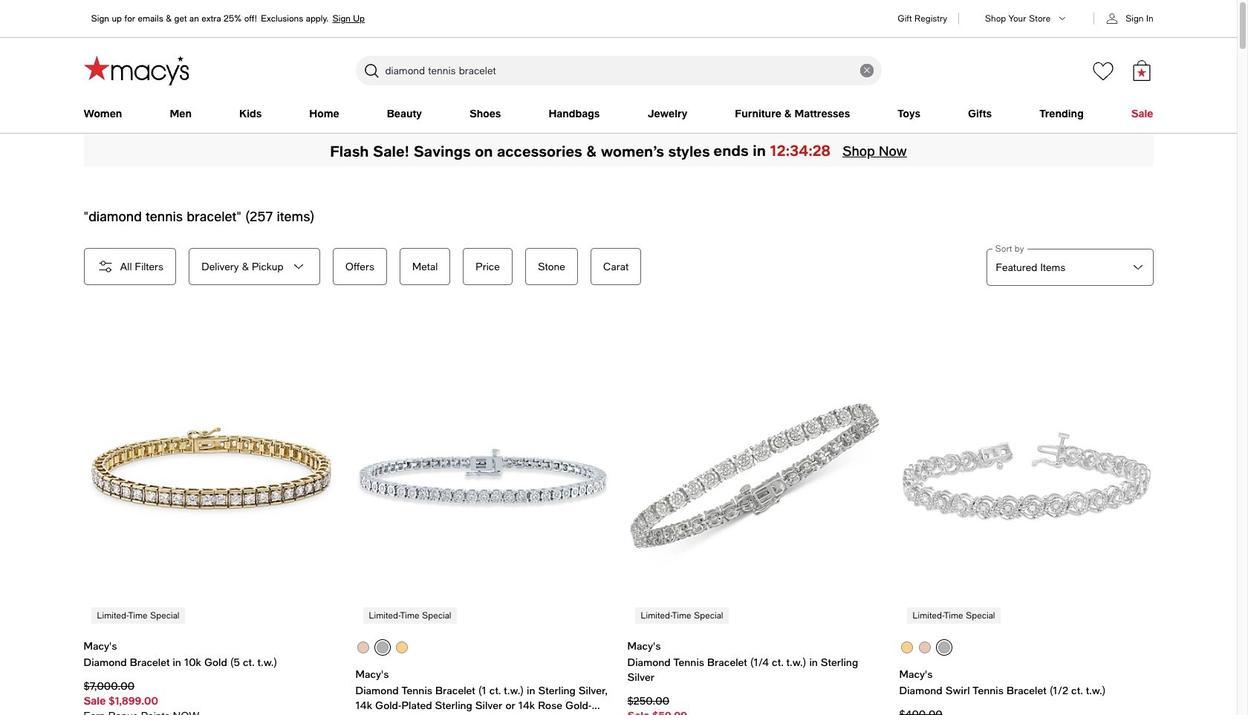 Task type: describe. For each thing, give the bounding box(es) containing it.
color swatch rose gold-plated sterling silver element
[[920, 642, 931, 654]]

diamond swirl tennis bracelet (1/2 ct. t.w.) group
[[900, 321, 1154, 716]]

diamond bracelet in 10k gold (5 ct. t.w.) group
[[84, 321, 338, 716]]

color swatch pink element
[[358, 642, 369, 654]]

color swatch gold-plated sterling silver element
[[902, 642, 914, 654]]

Search text field
[[356, 56, 882, 85]]

color swatch yellow element
[[396, 642, 408, 654]]

diamond tennis bracelet (1 ct. t.w.) in sterling silver, 14k gold-plated sterling silver or 14k rose gold-plated sterling silver group
[[356, 321, 610, 716]]



Task type: locate. For each thing, give the bounding box(es) containing it.
search large image
[[362, 62, 380, 80]]

color swatch sterling silver element
[[939, 642, 951, 654]]

diamond tennis bracelet (1/4 ct. t.w.) in sterling silver group
[[628, 321, 882, 716]]

earn bonus points now. checkout as a star rewards member to earn. image
[[84, 709, 338, 716]]

shopping bag has 0 items image
[[1132, 60, 1153, 81]]

click to clear this textbox image
[[860, 64, 874, 77]]

color swatch white element
[[377, 642, 389, 654]]

status
[[84, 208, 315, 225]]



Task type: vqa. For each thing, say whether or not it's contained in the screenshot.
"Bonus Offer with Purchase. $24.99 Diamond Earrings or Necklace with purchase." image
no



